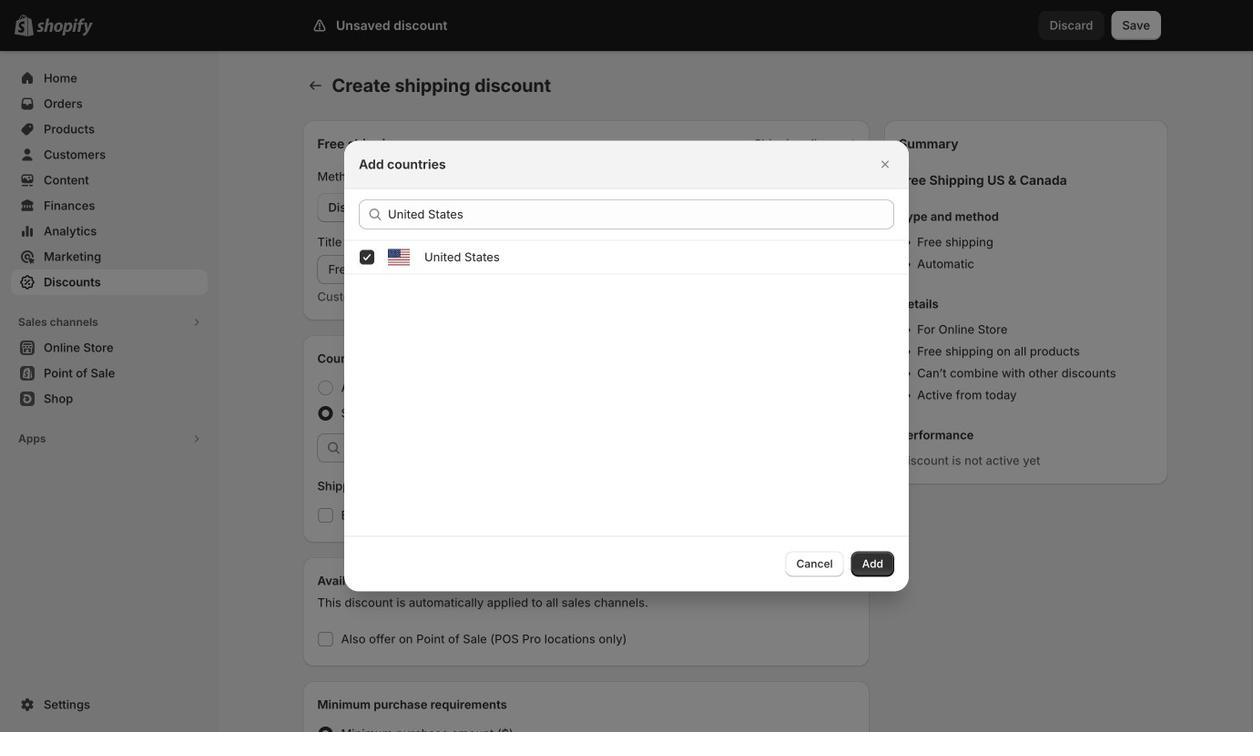 Task type: locate. For each thing, give the bounding box(es) containing it.
Search countries text field
[[388, 200, 894, 229]]

dialog
[[0, 141, 1253, 592]]

shopify image
[[36, 18, 93, 36]]



Task type: vqa. For each thing, say whether or not it's contained in the screenshot.
'Search countries' text field
yes



